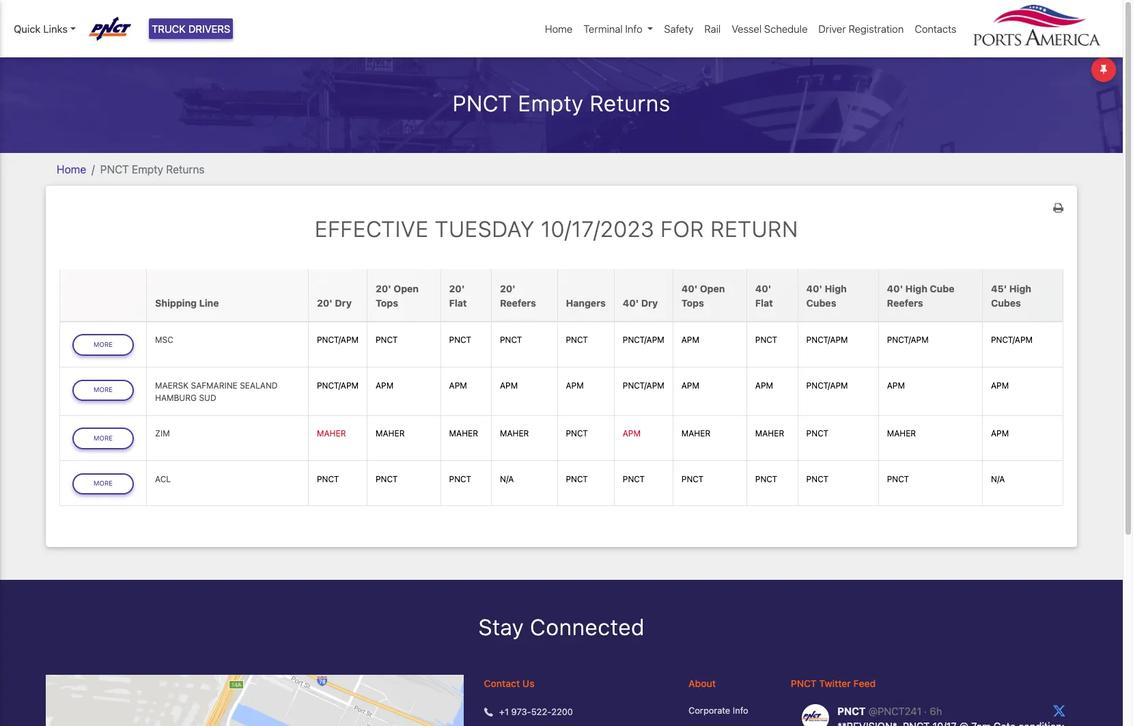Task type: locate. For each thing, give the bounding box(es) containing it.
twitter
[[819, 677, 851, 689]]

quick links link
[[14, 21, 76, 37]]

2 more from the top
[[93, 386, 113, 394]]

dry
[[335, 297, 352, 308], [641, 297, 658, 308]]

0 vertical spatial info
[[625, 23, 643, 35]]

tops inside 40' open tops
[[681, 297, 704, 308]]

0 horizontal spatial tops
[[376, 297, 398, 308]]

cubes
[[806, 297, 836, 308], [991, 297, 1021, 308]]

20' for 20' flat
[[449, 282, 465, 294]]

vessel
[[732, 23, 762, 35]]

45'
[[991, 282, 1007, 294]]

1 n/a from the left
[[500, 474, 514, 484]]

0 horizontal spatial cubes
[[806, 297, 836, 308]]

flat for 40' flat
[[755, 297, 773, 308]]

20' open tops
[[376, 282, 419, 308]]

feed
[[853, 677, 876, 689]]

flat right 40' open tops
[[755, 297, 773, 308]]

sud
[[199, 392, 216, 403]]

0 horizontal spatial info
[[625, 23, 643, 35]]

0 horizontal spatial returns
[[166, 163, 205, 175]]

pnct twitter feed
[[791, 677, 876, 689]]

info
[[625, 23, 643, 35], [733, 705, 748, 716]]

terminal info link
[[578, 16, 659, 42]]

pnct empty returns
[[452, 90, 670, 116], [100, 163, 205, 175]]

cubes inside 45' high cubes
[[991, 297, 1021, 308]]

connected
[[530, 614, 645, 640]]

40' left the cube
[[887, 282, 903, 294]]

40' inside 40' high cubes
[[806, 282, 822, 294]]

0 vertical spatial pnct empty returns
[[452, 90, 670, 116]]

reefers
[[500, 297, 536, 308], [887, 297, 923, 308]]

maher
[[317, 428, 346, 439], [376, 428, 405, 439], [449, 428, 478, 439], [500, 428, 529, 439], [681, 428, 710, 439], [755, 428, 784, 439], [887, 428, 916, 439]]

20' for 20' dry
[[317, 297, 333, 308]]

high for 40' high cubes
[[825, 282, 847, 294]]

5 maher from the left
[[681, 428, 710, 439]]

1 dry from the left
[[335, 297, 352, 308]]

truck drivers
[[152, 23, 230, 35]]

2 flat from the left
[[755, 297, 773, 308]]

+1 973-522-2200 link
[[499, 705, 573, 719]]

flat
[[449, 297, 467, 308], [755, 297, 773, 308]]

for
[[660, 216, 704, 242]]

tuesday
[[435, 216, 535, 242]]

0 horizontal spatial flat
[[449, 297, 467, 308]]

corporate info
[[689, 705, 748, 716]]

20' inside the 20' open tops
[[376, 282, 391, 294]]

safmarine
[[191, 380, 238, 390]]

1 cubes from the left
[[806, 297, 836, 308]]

high inside '40' high cube reefers'
[[905, 282, 927, 294]]

2 reefers from the left
[[887, 297, 923, 308]]

pnct
[[452, 90, 512, 116], [100, 163, 129, 175], [376, 335, 398, 345], [449, 335, 471, 345], [500, 335, 522, 345], [566, 335, 588, 345], [755, 335, 777, 345], [566, 428, 588, 439], [806, 428, 829, 439], [317, 474, 339, 484], [376, 474, 398, 484], [449, 474, 471, 484], [566, 474, 588, 484], [623, 474, 645, 484], [681, 474, 704, 484], [755, 474, 777, 484], [806, 474, 829, 484], [887, 474, 909, 484], [791, 677, 817, 689]]

zim
[[155, 428, 170, 439]]

safety link
[[659, 16, 699, 42]]

more button for acl
[[72, 473, 134, 495]]

0 horizontal spatial open
[[394, 282, 419, 294]]

more button for msc
[[72, 334, 134, 356]]

n/a
[[500, 474, 514, 484], [991, 474, 1005, 484]]

0 horizontal spatial home link
[[57, 163, 86, 175]]

40' for 40' dry
[[623, 297, 639, 308]]

20' inside 20' flat
[[449, 282, 465, 294]]

40' right hangers
[[623, 297, 639, 308]]

4 more from the top
[[93, 480, 113, 487]]

open left 20' flat
[[394, 282, 419, 294]]

1 vertical spatial info
[[733, 705, 748, 716]]

hangers
[[566, 297, 606, 308]]

20'
[[376, 282, 391, 294], [449, 282, 465, 294], [500, 282, 516, 294], [317, 297, 333, 308]]

2 horizontal spatial high
[[1009, 282, 1031, 294]]

msc
[[155, 335, 173, 345]]

more
[[93, 341, 113, 348], [93, 386, 113, 394], [93, 434, 113, 442], [93, 480, 113, 487]]

cubes down 45'
[[991, 297, 1021, 308]]

dry for 20' dry
[[335, 297, 352, 308]]

1 horizontal spatial n/a
[[991, 474, 1005, 484]]

home
[[545, 23, 573, 35], [57, 163, 86, 175]]

tops right 40' dry
[[681, 297, 704, 308]]

cubes for 45'
[[991, 297, 1021, 308]]

2 tops from the left
[[681, 297, 704, 308]]

high for 40' high cube reefers
[[905, 282, 927, 294]]

open left 40' flat
[[700, 282, 725, 294]]

1 vertical spatial home link
[[57, 163, 86, 175]]

1 vertical spatial home
[[57, 163, 86, 175]]

1 horizontal spatial info
[[733, 705, 748, 716]]

1 open from the left
[[394, 282, 419, 294]]

shipping line
[[155, 297, 219, 308]]

0 vertical spatial returns
[[590, 90, 670, 116]]

driver registration
[[819, 23, 904, 35]]

0 horizontal spatial reefers
[[500, 297, 536, 308]]

tops inside the 20' open tops
[[376, 297, 398, 308]]

tops
[[376, 297, 398, 308], [681, 297, 704, 308]]

1 reefers from the left
[[500, 297, 536, 308]]

high
[[825, 282, 847, 294], [905, 282, 927, 294], [1009, 282, 1031, 294]]

40'
[[681, 282, 698, 294], [755, 282, 771, 294], [806, 282, 822, 294], [887, 282, 903, 294], [623, 297, 639, 308]]

40' for 40' high cube reefers
[[887, 282, 903, 294]]

40' high cubes
[[806, 282, 847, 308]]

quick
[[14, 23, 41, 35]]

cubes inside 40' high cubes
[[806, 297, 836, 308]]

522-
[[531, 706, 551, 717]]

drivers
[[188, 23, 230, 35]]

+1
[[499, 706, 509, 717]]

1 tops from the left
[[376, 297, 398, 308]]

info for terminal info
[[625, 23, 643, 35]]

high inside 40' high cubes
[[825, 282, 847, 294]]

1 horizontal spatial pnct empty returns
[[452, 90, 670, 116]]

info right corporate
[[733, 705, 748, 716]]

0 vertical spatial home
[[545, 23, 573, 35]]

3 high from the left
[[1009, 282, 1031, 294]]

1 horizontal spatial flat
[[755, 297, 773, 308]]

1 more from the top
[[93, 341, 113, 348]]

40' inside '40' high cube reefers'
[[887, 282, 903, 294]]

1 horizontal spatial home link
[[540, 16, 578, 42]]

1 vertical spatial empty
[[132, 163, 163, 175]]

1 horizontal spatial tops
[[681, 297, 704, 308]]

info right terminal
[[625, 23, 643, 35]]

10/17/2023
[[541, 216, 654, 242]]

rail link
[[699, 16, 726, 42]]

2 dry from the left
[[641, 297, 658, 308]]

2200
[[551, 706, 573, 717]]

1 flat from the left
[[449, 297, 467, 308]]

40' down return
[[755, 282, 771, 294]]

pnct/apm
[[317, 335, 359, 345], [623, 335, 664, 345], [806, 335, 848, 345], [887, 335, 929, 345], [991, 335, 1033, 345], [317, 380, 359, 390], [623, 380, 664, 390], [806, 380, 848, 390]]

0 horizontal spatial n/a
[[500, 474, 514, 484]]

3 maher from the left
[[449, 428, 478, 439]]

more for zim
[[93, 434, 113, 442]]

1 horizontal spatial high
[[905, 282, 927, 294]]

3 more from the top
[[93, 434, 113, 442]]

returns
[[590, 90, 670, 116], [166, 163, 205, 175]]

more for acl
[[93, 480, 113, 487]]

40' open tops
[[681, 282, 725, 308]]

terminal info
[[584, 23, 643, 35]]

1 horizontal spatial dry
[[641, 297, 658, 308]]

effective tuesday 10/17/2023 for return
[[315, 216, 798, 242]]

40' flat
[[755, 282, 773, 308]]

973-
[[511, 706, 531, 717]]

2 more button from the top
[[72, 379, 134, 401]]

0 horizontal spatial dry
[[335, 297, 352, 308]]

1 more button from the top
[[72, 334, 134, 356]]

4 maher from the left
[[500, 428, 529, 439]]

20' for 20' reefers
[[500, 282, 516, 294]]

0 vertical spatial empty
[[518, 90, 583, 116]]

0 horizontal spatial empty
[[132, 163, 163, 175]]

1 horizontal spatial reefers
[[887, 297, 923, 308]]

tops for 40'
[[681, 297, 704, 308]]

40' inside 40' open tops
[[681, 282, 698, 294]]

3 more button from the top
[[72, 428, 134, 449]]

2 n/a from the left
[[991, 474, 1005, 484]]

40' for 40' flat
[[755, 282, 771, 294]]

cubes right 40' flat
[[806, 297, 836, 308]]

4 more button from the top
[[72, 473, 134, 495]]

stay
[[478, 614, 524, 640]]

40' inside 40' flat
[[755, 282, 771, 294]]

20' inside 20' reefers
[[500, 282, 516, 294]]

registration
[[849, 23, 904, 35]]

open
[[394, 282, 419, 294], [700, 282, 725, 294]]

links
[[43, 23, 68, 35]]

high for 45' high cubes
[[1009, 282, 1031, 294]]

tops right 20' dry
[[376, 297, 398, 308]]

1 horizontal spatial open
[[700, 282, 725, 294]]

maersk
[[155, 380, 189, 390]]

0 vertical spatial home link
[[540, 16, 578, 42]]

2 cubes from the left
[[991, 297, 1021, 308]]

2 high from the left
[[905, 282, 927, 294]]

open for 20' open tops
[[394, 282, 419, 294]]

1 vertical spatial pnct empty returns
[[100, 163, 205, 175]]

40' right 40' flat
[[806, 282, 822, 294]]

more button for maersk safmarine sealand hamburg sud
[[72, 379, 134, 401]]

1 horizontal spatial cubes
[[991, 297, 1021, 308]]

more button
[[72, 334, 134, 356], [72, 379, 134, 401], [72, 428, 134, 449], [72, 473, 134, 495]]

apm
[[681, 335, 699, 345], [376, 380, 394, 390], [449, 380, 467, 390], [500, 380, 518, 390], [566, 380, 584, 390], [681, 380, 699, 390], [755, 380, 773, 390], [887, 380, 905, 390], [991, 380, 1009, 390], [623, 428, 641, 439], [991, 428, 1009, 439]]

high inside 45' high cubes
[[1009, 282, 1031, 294]]

driver registration link
[[813, 16, 909, 42]]

contact
[[484, 677, 520, 689]]

2 open from the left
[[700, 282, 725, 294]]

40' down "for"
[[681, 282, 698, 294]]

dry left 40' open tops
[[641, 297, 658, 308]]

vessel schedule link
[[726, 16, 813, 42]]

stay connected
[[478, 614, 645, 640]]

1 horizontal spatial home
[[545, 23, 573, 35]]

rail
[[704, 23, 721, 35]]

open inside the 20' open tops
[[394, 282, 419, 294]]

driver
[[819, 23, 846, 35]]

contacts link
[[909, 16, 962, 42]]

open inside 40' open tops
[[700, 282, 725, 294]]

0 horizontal spatial high
[[825, 282, 847, 294]]

1 horizontal spatial empty
[[518, 90, 583, 116]]

dry left the 20' open tops
[[335, 297, 352, 308]]

7 maher from the left
[[887, 428, 916, 439]]

1 high from the left
[[825, 282, 847, 294]]

empty
[[518, 90, 583, 116], [132, 163, 163, 175]]

corporate info link
[[689, 704, 770, 717]]

home link
[[540, 16, 578, 42], [57, 163, 86, 175]]

hamburg
[[155, 392, 197, 403]]

flat left 20' reefers
[[449, 297, 467, 308]]



Task type: describe. For each thing, give the bounding box(es) containing it.
6 maher from the left
[[755, 428, 784, 439]]

+1 973-522-2200
[[499, 706, 573, 717]]

40' high cube reefers
[[887, 282, 954, 308]]

40' for 40' high cubes
[[806, 282, 822, 294]]

1 vertical spatial returns
[[166, 163, 205, 175]]

effective
[[315, 216, 429, 242]]

contacts
[[915, 23, 957, 35]]

dry for 40' dry
[[641, 297, 658, 308]]

open for 40' open tops
[[700, 282, 725, 294]]

20' dry
[[317, 297, 352, 308]]

more button for zim
[[72, 428, 134, 449]]

1 maher from the left
[[317, 428, 346, 439]]

us
[[522, 677, 535, 689]]

1 horizontal spatial returns
[[590, 90, 670, 116]]

cubes for 40'
[[806, 297, 836, 308]]

0 horizontal spatial home
[[57, 163, 86, 175]]

more for msc
[[93, 341, 113, 348]]

vessel schedule
[[732, 23, 808, 35]]

maersk safmarine sealand hamburg sud
[[155, 380, 278, 403]]

truck drivers link
[[149, 18, 233, 39]]

print image
[[1053, 202, 1063, 213]]

info for corporate info
[[733, 705, 748, 716]]

2 maher from the left
[[376, 428, 405, 439]]

schedule
[[764, 23, 808, 35]]

reefers inside '40' high cube reefers'
[[887, 297, 923, 308]]

40' dry
[[623, 297, 658, 308]]

0 horizontal spatial pnct empty returns
[[100, 163, 205, 175]]

terminal
[[584, 23, 623, 35]]

acl
[[155, 474, 171, 484]]

truck
[[152, 23, 186, 35]]

20' for 20' open tops
[[376, 282, 391, 294]]

40' for 40' open tops
[[681, 282, 698, 294]]

tops for 20'
[[376, 297, 398, 308]]

cube
[[930, 282, 954, 294]]

line
[[199, 297, 219, 308]]

safety
[[664, 23, 693, 35]]

sealand
[[240, 380, 278, 390]]

45' high cubes
[[991, 282, 1031, 308]]

flat for 20' flat
[[449, 297, 467, 308]]

quick links
[[14, 23, 68, 35]]

20' flat
[[449, 282, 467, 308]]

contact us
[[484, 677, 535, 689]]

20' reefers
[[500, 282, 536, 308]]

more for maersk safmarine sealand hamburg sud
[[93, 386, 113, 394]]

shipping
[[155, 297, 197, 308]]

corporate
[[689, 705, 730, 716]]

about
[[689, 677, 716, 689]]

return
[[710, 216, 798, 242]]



Task type: vqa. For each thing, say whether or not it's contained in the screenshot.


